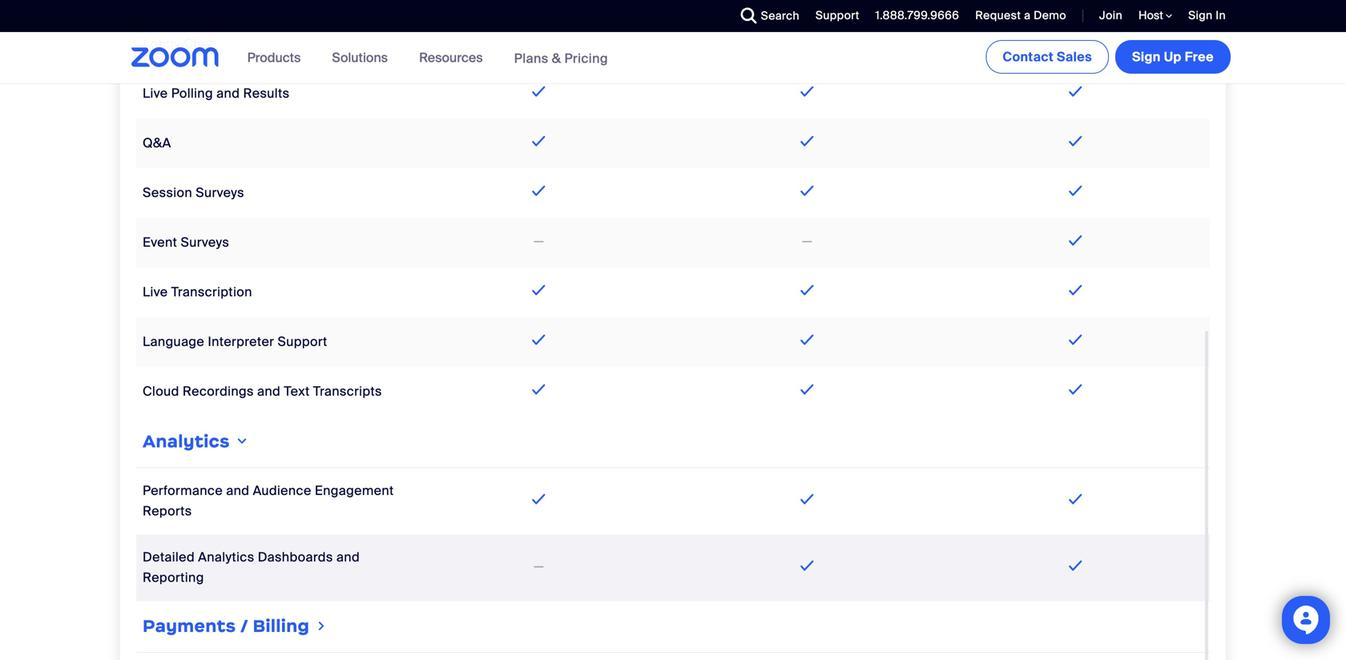 Task type: vqa. For each thing, say whether or not it's contained in the screenshot.
Add
no



Task type: locate. For each thing, give the bounding box(es) containing it.
0 horizontal spatial not included image
[[531, 557, 547, 577]]

payments / billing
[[143, 615, 310, 637]]

up
[[1164, 48, 1182, 65]]

1 vertical spatial not included image
[[531, 557, 547, 577]]

host
[[1139, 8, 1166, 23]]

performance and audience engagement reports
[[143, 482, 394, 520]]

1 vertical spatial analytics
[[198, 549, 254, 566]]

surveys for session surveys
[[196, 184, 244, 201]]

a
[[1024, 8, 1031, 23]]

sign in link
[[1177, 0, 1234, 32], [1189, 8, 1226, 23]]

live down event
[[143, 284, 168, 300]]

join
[[1099, 8, 1123, 23]]

1 horizontal spatial sign
[[1189, 8, 1213, 23]]

and left audience
[[226, 482, 250, 499]]

banner containing contact sales
[[112, 32, 1234, 85]]

sign left in
[[1189, 8, 1213, 23]]

request
[[976, 8, 1021, 23]]

support link
[[804, 0, 864, 32], [816, 8, 860, 23]]

payments / billing cell
[[136, 608, 1210, 646]]

1 horizontal spatial support
[[816, 8, 860, 23]]

1.888.799.9666 button
[[864, 0, 964, 32], [876, 8, 959, 23]]

language
[[143, 333, 204, 350]]

resources button
[[419, 32, 490, 83]]

support up text
[[278, 333, 327, 350]]

q&a
[[143, 134, 171, 151]]

analytics inside detailed analytics dashboards and reporting
[[198, 549, 254, 566]]

1 vertical spatial sign
[[1132, 48, 1161, 65]]

session
[[143, 184, 192, 201]]

join link up meetings navigation
[[1099, 8, 1123, 23]]

product information navigation
[[235, 32, 620, 85]]

sales
[[1057, 48, 1092, 65]]

2 live from the top
[[143, 284, 168, 300]]

and right polling
[[216, 85, 240, 102]]

banner
[[112, 32, 1234, 85]]

plans & pricing link
[[514, 50, 608, 67], [514, 50, 608, 67]]

right image
[[234, 435, 250, 448]]

0 horizontal spatial sign
[[1132, 48, 1161, 65]]

meetings navigation
[[983, 32, 1234, 77]]

products
[[247, 49, 301, 66]]

not included image
[[531, 232, 547, 251]]

polling
[[171, 85, 213, 102]]

live left polling
[[143, 85, 168, 102]]

1 vertical spatial live
[[143, 284, 168, 300]]

analytics up "performance"
[[143, 431, 230, 452]]

0 horizontal spatial support
[[278, 333, 327, 350]]

in
[[1216, 8, 1226, 23]]

join link
[[1087, 0, 1127, 32], [1099, 8, 1123, 23]]

analytics
[[143, 431, 230, 452], [198, 549, 254, 566]]

not included image
[[800, 232, 815, 251], [531, 557, 547, 577]]

products button
[[247, 32, 308, 83]]

0 vertical spatial not included image
[[800, 232, 815, 251]]

0 vertical spatial support
[[816, 8, 860, 23]]

analytics cell
[[136, 423, 1210, 461]]

live
[[143, 85, 168, 102], [143, 284, 168, 300]]

event surveys
[[143, 234, 229, 251]]

support right the search
[[816, 8, 860, 23]]

sign left the up
[[1132, 48, 1161, 65]]

payments
[[143, 615, 236, 637]]

resources
[[419, 49, 483, 66]]

surveys
[[196, 184, 244, 201], [181, 234, 229, 251]]

host button
[[1139, 8, 1172, 23]]

search button
[[729, 0, 804, 32]]

1 vertical spatial surveys
[[181, 234, 229, 251]]

reporting
[[143, 569, 204, 586]]

analytics up reporting
[[198, 549, 254, 566]]

session surveys
[[143, 184, 244, 201]]

live transcription
[[143, 284, 252, 300]]

surveys right event
[[181, 234, 229, 251]]

cell
[[673, 0, 942, 13], [942, 0, 1210, 13], [405, 27, 673, 61], [673, 27, 942, 61], [136, 653, 1210, 660]]

dashboards
[[258, 549, 333, 566]]

included image
[[528, 82, 550, 101], [1065, 82, 1086, 101], [528, 131, 550, 151], [797, 181, 818, 200], [1065, 181, 1086, 200], [1065, 231, 1086, 250], [528, 281, 550, 300], [528, 330, 550, 349], [1065, 380, 1086, 399], [528, 490, 550, 509], [797, 556, 818, 575], [1065, 556, 1086, 575]]

1.888.799.9666
[[876, 8, 959, 23]]

reports
[[143, 503, 192, 520]]

support
[[816, 8, 860, 23], [278, 333, 327, 350]]

0 vertical spatial live
[[143, 85, 168, 102]]

and
[[216, 85, 240, 102], [257, 383, 281, 400], [226, 482, 250, 499], [337, 549, 360, 566]]

surveys right session at left top
[[196, 184, 244, 201]]

results
[[243, 85, 290, 102]]

text
[[284, 383, 310, 400]]

0 vertical spatial sign
[[1189, 8, 1213, 23]]

sign in
[[1189, 8, 1226, 23]]

included image
[[1065, 32, 1086, 51], [797, 82, 818, 101], [797, 131, 818, 151], [1065, 131, 1086, 151], [528, 181, 550, 200], [797, 281, 818, 300], [1065, 281, 1086, 300], [797, 330, 818, 349], [1065, 330, 1086, 349], [528, 380, 550, 399], [797, 380, 818, 399], [797, 490, 818, 509], [1065, 490, 1086, 509]]

&
[[552, 50, 561, 67]]

solutions button
[[332, 32, 395, 83]]

0 vertical spatial surveys
[[196, 184, 244, 201]]

billing
[[253, 615, 310, 637]]

sign inside sign up free button
[[1132, 48, 1161, 65]]

and right dashboards
[[337, 549, 360, 566]]

request a demo link
[[964, 0, 1071, 32], [976, 8, 1067, 23]]

live for live transcription
[[143, 284, 168, 300]]

sign
[[1189, 8, 1213, 23], [1132, 48, 1161, 65]]

0 vertical spatial analytics
[[143, 431, 230, 452]]

language interpreter support
[[143, 333, 327, 350]]

interpreter
[[208, 333, 274, 350]]

1 live from the top
[[143, 85, 168, 102]]



Task type: describe. For each thing, give the bounding box(es) containing it.
live for live polling and results
[[143, 85, 168, 102]]

contact sales
[[1003, 48, 1092, 65]]

/
[[240, 615, 249, 637]]

right image
[[315, 618, 328, 634]]

pricing
[[565, 50, 608, 67]]

analytics inside analytics 'cell'
[[143, 431, 230, 452]]

solutions
[[332, 49, 388, 66]]

free
[[1185, 48, 1214, 65]]

demo
[[1034, 8, 1067, 23]]

detailed analytics dashboards and reporting
[[143, 549, 360, 586]]

request a demo
[[976, 8, 1067, 23]]

plans
[[514, 50, 549, 67]]

audience
[[253, 482, 311, 499]]

transcription
[[171, 284, 252, 300]]

1 horizontal spatial not included image
[[800, 232, 815, 251]]

and left text
[[257, 383, 281, 400]]

sign up free button
[[1116, 40, 1231, 74]]

lobby
[[143, 35, 180, 52]]

live polling and results
[[143, 85, 290, 102]]

surveys for event surveys
[[181, 234, 229, 251]]

transcripts
[[313, 383, 382, 400]]

detailed
[[143, 549, 195, 566]]

chat
[[184, 35, 213, 52]]

1 vertical spatial support
[[278, 333, 327, 350]]

zoom logo image
[[131, 47, 219, 67]]

and inside 'performance and audience engagement reports'
[[226, 482, 250, 499]]

engagement
[[315, 482, 394, 499]]

join link left "host"
[[1087, 0, 1127, 32]]

recordings
[[183, 383, 254, 400]]

contact
[[1003, 48, 1054, 65]]

search
[[761, 8, 800, 23]]

performance
[[143, 482, 223, 499]]

cloud
[[143, 383, 179, 400]]

plans & pricing
[[514, 50, 608, 67]]

cloud recordings and text transcripts
[[143, 383, 382, 400]]

event
[[143, 234, 177, 251]]

sign for sign up free
[[1132, 48, 1161, 65]]

contact sales link
[[986, 40, 1109, 74]]

lobby chat
[[143, 35, 213, 52]]

and inside detailed analytics dashboards and reporting
[[337, 549, 360, 566]]

sign up free
[[1132, 48, 1214, 65]]

sign for sign in
[[1189, 8, 1213, 23]]



